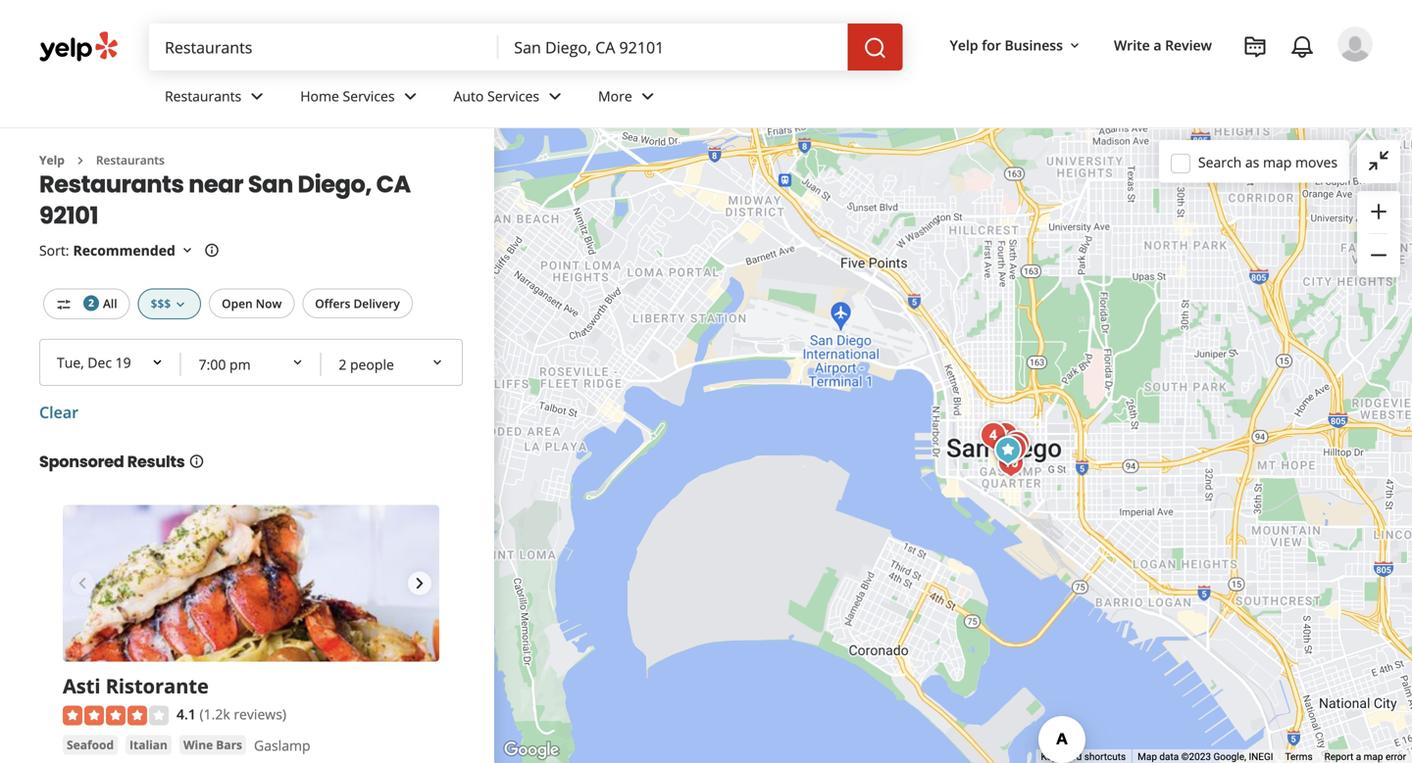 Task type: describe. For each thing, give the bounding box(es) containing it.
apple l. image
[[1338, 26, 1373, 62]]

Time field
[[183, 343, 319, 386]]

restaurants right the 16 chevron right v2 icon
[[96, 152, 165, 168]]

none field address, neighborhood, city, state or zip
[[498, 24, 848, 71]]

a for report
[[1356, 752, 1361, 764]]

map
[[1138, 752, 1157, 764]]

projects image
[[1244, 35, 1267, 59]]

clear button
[[39, 402, 78, 423]]

slideshow element
[[63, 505, 439, 662]]

keyboard shortcuts button
[[1041, 751, 1126, 764]]

seafood link
[[63, 736, 118, 756]]

write a review link
[[1106, 27, 1220, 63]]

92101
[[39, 199, 98, 232]]

4.1 star rating image
[[63, 707, 169, 726]]

yelp for yelp for business
[[950, 36, 978, 54]]

home services
[[300, 87, 395, 106]]

restaurants inside restaurants link
[[165, 87, 241, 106]]

reviews)
[[234, 705, 286, 724]]

google,
[[1214, 752, 1246, 764]]

asti
[[63, 673, 101, 700]]

16 chevron down v2 image for yelp for business
[[1067, 38, 1083, 54]]

Cover field
[[323, 343, 459, 386]]

report
[[1325, 752, 1354, 764]]

shortcuts
[[1084, 752, 1126, 764]]

asti ristorante link
[[63, 673, 209, 700]]

terms link
[[1285, 752, 1313, 764]]

bars
[[216, 738, 242, 754]]

wine
[[183, 738, 213, 754]]

search as map moves
[[1198, 153, 1338, 171]]

previous image
[[71, 572, 94, 596]]

near
[[188, 168, 243, 201]]

search image
[[864, 36, 887, 60]]

offers delivery button
[[302, 289, 413, 319]]

italian link
[[126, 736, 172, 756]]

sort:
[[39, 241, 69, 260]]

zoom in image
[[1367, 200, 1391, 224]]

yelp for yelp link
[[39, 152, 65, 168]]

auto services
[[454, 87, 539, 106]]

myst lounge image
[[989, 430, 1028, 469]]

(1.2k
[[200, 705, 230, 724]]

inegi
[[1249, 752, 1273, 764]]

review
[[1165, 36, 1212, 54]]

the rooftop by stk image
[[997, 426, 1037, 465]]

a for write
[[1154, 36, 1162, 54]]

recommended button
[[73, 241, 195, 260]]

address, neighborhood, city, state or zip text field
[[498, 24, 848, 71]]

none field things to do, nail salons, plumbers
[[149, 24, 498, 71]]

diego,
[[298, 168, 372, 201]]

rei do gado brazilian steakhouse image
[[986, 417, 1025, 456]]

map region
[[268, 88, 1412, 764]]

pushkin lounge & bar image
[[994, 430, 1034, 469]]

offers delivery
[[315, 296, 400, 312]]

seafood
[[67, 738, 114, 754]]



Task type: vqa. For each thing, say whether or not it's contained in the screenshot.
Order Food
no



Task type: locate. For each thing, give the bounding box(es) containing it.
more
[[598, 87, 632, 106]]

all
[[103, 296, 117, 312]]

16 chevron down v2 image
[[173, 297, 188, 313]]

0 vertical spatial 16 info v2 image
[[204, 243, 220, 259]]

home
[[300, 87, 339, 106]]

report a map error link
[[1325, 752, 1406, 764]]

1 vertical spatial map
[[1364, 752, 1383, 764]]

zoom out image
[[1367, 244, 1391, 267]]

italian
[[129, 738, 168, 754]]

map right the as at the right top of page
[[1263, 153, 1292, 171]]

data
[[1160, 752, 1179, 764]]

google image
[[499, 738, 564, 764]]

24 chevron down v2 image right auto services
[[543, 85, 567, 108]]

24 chevron down v2 image left auto
[[399, 85, 422, 108]]

24 chevron down v2 image for restaurants
[[245, 85, 269, 108]]

16 chevron down v2 image for recommended
[[179, 243, 195, 259]]

16 chevron down v2 image
[[1067, 38, 1083, 54], [179, 243, 195, 259]]

0 horizontal spatial services
[[343, 87, 395, 106]]

delivery
[[354, 296, 400, 312]]

keyboard shortcuts
[[1041, 752, 1126, 764]]

asti ristorante
[[63, 673, 209, 700]]

1 vertical spatial a
[[1356, 752, 1361, 764]]

Select a date text field
[[41, 341, 181, 384]]

©2023
[[1181, 752, 1211, 764]]

auto
[[454, 87, 484, 106]]

italian button
[[126, 736, 172, 756]]

0 vertical spatial 16 chevron down v2 image
[[1067, 38, 1083, 54]]

1 horizontal spatial 16 chevron down v2 image
[[1067, 38, 1083, 54]]

services for auto services
[[487, 87, 539, 106]]

map for error
[[1364, 752, 1383, 764]]

restaurants up the near
[[165, 87, 241, 106]]

home services link
[[285, 71, 438, 127]]

business
[[1005, 36, 1063, 54]]

gaslamp
[[254, 737, 310, 756]]

restaurants inside restaurants near san diego, ca 92101
[[39, 168, 184, 201]]

ristorante
[[106, 673, 209, 700]]

open now button
[[209, 289, 294, 319]]

16 chevron down v2 image inside yelp for business button
[[1067, 38, 1083, 54]]

a
[[1154, 36, 1162, 54], [1356, 752, 1361, 764]]

0 horizontal spatial yelp
[[39, 152, 65, 168]]

clear
[[39, 402, 78, 423]]

1 vertical spatial 16 info v2 image
[[189, 454, 204, 470]]

3 24 chevron down v2 image from the left
[[543, 85, 567, 108]]

yelp left the 16 chevron right v2 icon
[[39, 152, 65, 168]]

1 horizontal spatial yelp
[[950, 36, 978, 54]]

search
[[1198, 153, 1242, 171]]

0 vertical spatial a
[[1154, 36, 1162, 54]]

error
[[1386, 752, 1406, 764]]

wine bars
[[183, 738, 242, 754]]

write
[[1114, 36, 1150, 54]]

0 horizontal spatial a
[[1154, 36, 1162, 54]]

recommended
[[73, 241, 175, 260]]

1 horizontal spatial services
[[487, 87, 539, 106]]

offers
[[315, 296, 350, 312]]

a inside "element"
[[1154, 36, 1162, 54]]

wine bars link
[[179, 736, 246, 756]]

0 vertical spatial map
[[1263, 153, 1292, 171]]

wine bars button
[[179, 736, 246, 756]]

$$$ button
[[138, 289, 201, 320]]

24 chevron down v2 image inside 'home services' link
[[399, 85, 422, 108]]

$$$
[[151, 296, 171, 312]]

24 chevron down v2 image for auto services
[[543, 85, 567, 108]]

asti ristorante image
[[989, 432, 1028, 471]]

1 horizontal spatial 24 chevron down v2 image
[[399, 85, 422, 108]]

san
[[248, 168, 293, 201]]

asti ristorante image
[[989, 432, 1028, 471]]

1 vertical spatial yelp
[[39, 152, 65, 168]]

now
[[256, 296, 282, 312]]

map
[[1263, 153, 1292, 171], [1364, 752, 1383, 764]]

none field up 24 chevron down v2 image
[[498, 24, 848, 71]]

keyboard
[[1041, 752, 1082, 764]]

2 24 chevron down v2 image from the left
[[399, 85, 422, 108]]

yelp inside button
[[950, 36, 978, 54]]

restaurants link
[[149, 71, 285, 127]]

yelp for business
[[950, 36, 1063, 54]]

moves
[[1295, 153, 1338, 171]]

16 chevron down v2 image inside recommended dropdown button
[[179, 243, 195, 259]]

as
[[1245, 153, 1260, 171]]

restaurants up recommended
[[39, 168, 184, 201]]

map data ©2023 google, inegi
[[1138, 752, 1273, 764]]

user actions element
[[934, 25, 1400, 145]]

yelp
[[950, 36, 978, 54], [39, 152, 65, 168]]

16 chevron down v2 image up 16 chevron down v2 icon
[[179, 243, 195, 259]]

report a map error
[[1325, 752, 1406, 764]]

sponsored
[[39, 451, 124, 473]]

pushkin lounge & bar image
[[994, 430, 1034, 469]]

terms
[[1285, 752, 1313, 764]]

1 horizontal spatial map
[[1364, 752, 1383, 764]]

group
[[1357, 191, 1400, 278]]

None field
[[149, 24, 498, 71], [498, 24, 848, 71]]

ca
[[376, 168, 411, 201]]

24 chevron down v2 image
[[245, 85, 269, 108], [399, 85, 422, 108], [543, 85, 567, 108]]

restaurants near san diego, ca 92101
[[39, 168, 411, 232]]

2 services from the left
[[487, 87, 539, 106]]

things to do, nail salons, plumbers text field
[[149, 24, 498, 71]]

results
[[127, 451, 185, 473]]

24 chevron down v2 image inside restaurants link
[[245, 85, 269, 108]]

yelp left for
[[950, 36, 978, 54]]

collapse map image
[[1367, 149, 1391, 173]]

2 none field from the left
[[498, 24, 848, 71]]

services
[[343, 87, 395, 106], [487, 87, 539, 106]]

map left the error
[[1364, 752, 1383, 764]]

0 horizontal spatial 24 chevron down v2 image
[[245, 85, 269, 108]]

restaurants
[[165, 87, 241, 106], [96, 152, 165, 168], [39, 168, 184, 201]]

1 vertical spatial 16 chevron down v2 image
[[179, 243, 195, 259]]

next image
[[408, 572, 432, 596]]

None search field
[[149, 24, 903, 71]]

4.1
[[177, 705, 196, 724]]

more link
[[583, 71, 675, 127]]

1 horizontal spatial a
[[1356, 752, 1361, 764]]

a right "report"
[[1356, 752, 1361, 764]]

for
[[982, 36, 1001, 54]]

24 chevron down v2 image left home
[[245, 85, 269, 108]]

4.1 (1.2k reviews)
[[177, 705, 286, 724]]

24 chevron down v2 image for home services
[[399, 85, 422, 108]]

yelp for business button
[[942, 27, 1090, 63]]

16 info v2 image down restaurants near san diego, ca 92101
[[204, 243, 220, 259]]

sponsored results
[[39, 451, 185, 473]]

open now
[[222, 296, 282, 312]]

yelp link
[[39, 152, 65, 168]]

filters group
[[39, 289, 417, 320]]

2 horizontal spatial 24 chevron down v2 image
[[543, 85, 567, 108]]

none field up home
[[149, 24, 498, 71]]

auto services link
[[438, 71, 583, 127]]

0 horizontal spatial map
[[1263, 153, 1292, 171]]

a right 'write'
[[1154, 36, 1162, 54]]

write a review
[[1114, 36, 1212, 54]]

map for moves
[[1263, 153, 1292, 171]]

taka image
[[991, 444, 1031, 483]]

1 24 chevron down v2 image from the left
[[245, 85, 269, 108]]

1 services from the left
[[343, 87, 395, 106]]

services right home
[[343, 87, 395, 106]]

business categories element
[[149, 71, 1373, 127]]

0 horizontal spatial 16 chevron down v2 image
[[179, 243, 195, 259]]

16 chevron down v2 image right "business"
[[1067, 38, 1083, 54]]

16 info v2 image
[[204, 243, 220, 259], [189, 454, 204, 470]]

1 none field from the left
[[149, 24, 498, 71]]

dobson's bar & restaurant image
[[974, 417, 1013, 456]]

24 chevron down v2 image
[[636, 85, 660, 108]]

16 filter v2 image
[[56, 297, 72, 313]]

services for home services
[[343, 87, 395, 106]]

16 chevron right v2 image
[[72, 153, 88, 168]]

services right auto
[[487, 87, 539, 106]]

seafood button
[[63, 736, 118, 756]]

24 chevron down v2 image inside auto services link
[[543, 85, 567, 108]]

notifications image
[[1291, 35, 1314, 59]]

open
[[222, 296, 253, 312]]

2 all
[[88, 296, 117, 312]]

16 info v2 image right results
[[189, 454, 204, 470]]

0 vertical spatial yelp
[[950, 36, 978, 54]]

2
[[88, 297, 94, 310]]



